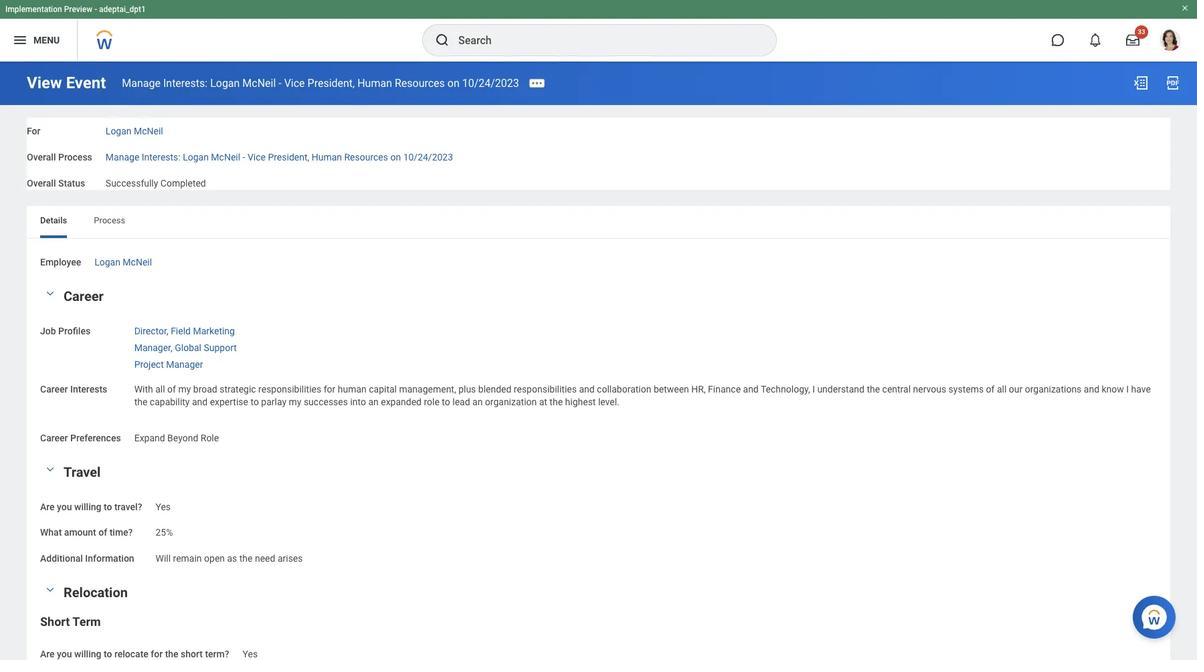 Task type: describe. For each thing, give the bounding box(es) containing it.
menu button
[[0, 19, 77, 62]]

33 button
[[1118, 25, 1149, 55]]

to inside short term group
[[104, 649, 112, 660]]

the right at
[[550, 397, 563, 408]]

manage for process
[[106, 152, 139, 162]]

manage interests: logan mcneil - vice president, human resources on 10/24/2023 link for event
[[122, 77, 519, 89]]

additional information element
[[156, 546, 303, 565]]

as
[[227, 554, 237, 564]]

manager,
[[134, 343, 173, 353]]

support
[[204, 343, 237, 353]]

process inside tab list
[[94, 216, 125, 226]]

role
[[424, 397, 440, 408]]

interests
[[70, 384, 107, 395]]

are for are you willing to travel?
[[40, 502, 55, 512]]

know
[[1102, 384, 1124, 395]]

field
[[171, 326, 191, 337]]

yes inside short term group
[[243, 649, 258, 660]]

event
[[66, 74, 106, 92]]

view event
[[27, 74, 106, 92]]

travel button
[[64, 464, 101, 480]]

expand beyond role
[[134, 433, 219, 444]]

project
[[134, 359, 164, 370]]

vice for view event
[[284, 77, 305, 89]]

successfully
[[106, 178, 158, 188]]

profile logan mcneil image
[[1160, 29, 1181, 54]]

relocation button
[[64, 585, 128, 601]]

project manager link
[[134, 356, 203, 370]]

short
[[40, 615, 70, 629]]

director,
[[134, 326, 168, 337]]

between
[[654, 384, 689, 395]]

successes
[[304, 397, 348, 408]]

project manager
[[134, 359, 203, 370]]

director, field marketing
[[134, 326, 235, 337]]

career group
[[40, 286, 1157, 445]]

1 all from the left
[[155, 384, 165, 395]]

relocate
[[114, 649, 148, 660]]

of for time?
[[99, 528, 107, 538]]

understand
[[818, 384, 865, 395]]

notifications large image
[[1089, 33, 1102, 47]]

justify image
[[12, 32, 28, 48]]

collaboration
[[597, 384, 652, 395]]

career button
[[64, 288, 104, 305]]

overall for overall process
[[27, 152, 56, 162]]

the inside additional information 'element'
[[239, 554, 253, 564]]

time?
[[110, 528, 133, 538]]

the capability
[[134, 397, 190, 408]]

need
[[255, 554, 275, 564]]

technology,
[[761, 384, 810, 395]]

expand beyond role element
[[134, 430, 219, 444]]

chevron down image for career
[[42, 289, 58, 299]]

completed
[[161, 178, 206, 188]]

25% element
[[156, 525, 173, 538]]

the inside short term group
[[165, 649, 178, 660]]

tab list inside view event main content
[[27, 206, 1171, 238]]

resources for event
[[395, 77, 445, 89]]

information
[[85, 554, 134, 564]]

close environment banner image
[[1181, 4, 1189, 12]]

lead
[[453, 397, 470, 408]]

central
[[883, 384, 911, 395]]

resources for process
[[344, 152, 388, 162]]

expanded
[[381, 397, 422, 408]]

beyond
[[167, 433, 198, 444]]

1 an from the left
[[368, 397, 379, 408]]

manager, global support
[[134, 343, 237, 353]]

president, for event
[[308, 77, 355, 89]]

0 vertical spatial process
[[58, 152, 92, 162]]

finance
[[708, 384, 741, 395]]

strategic
[[220, 384, 256, 395]]

our
[[1009, 384, 1023, 395]]

implementation
[[5, 5, 62, 14]]

what
[[40, 528, 62, 538]]

2 an from the left
[[473, 397, 483, 408]]

overall for overall status
[[27, 178, 56, 188]]

broad
[[193, 384, 217, 395]]

have
[[1132, 384, 1151, 395]]

successfully completed
[[106, 178, 206, 188]]

will remain open as the need arises
[[156, 554, 303, 564]]

highest
[[565, 397, 596, 408]]

career for career interests
[[40, 384, 68, 395]]

relocation
[[64, 585, 128, 601]]

short term group
[[40, 614, 1157, 661]]

manage for event
[[122, 77, 161, 89]]

menu
[[33, 35, 60, 45]]

you for are you willing to relocate for the short term?
[[57, 649, 72, 660]]

career for career preferences
[[40, 433, 68, 444]]

interests: for view event
[[163, 77, 208, 89]]

1 horizontal spatial my
[[289, 397, 301, 408]]

manager, global support link
[[134, 340, 237, 353]]

career preferences
[[40, 433, 121, 444]]

organizations
[[1025, 384, 1082, 395]]

10/24/2023 for view event
[[462, 77, 519, 89]]

to right 'role'
[[442, 397, 450, 408]]

preferences
[[70, 433, 121, 444]]

job
[[40, 326, 56, 337]]

additional information
[[40, 554, 134, 564]]

and down broad
[[192, 397, 208, 408]]

33
[[1138, 28, 1146, 35]]

logan mcneil link for employee
[[95, 255, 152, 268]]

capital
[[369, 384, 397, 395]]

yes inside travel 'group'
[[156, 502, 171, 512]]

human for overall process
[[312, 152, 342, 162]]

1 i from the left
[[813, 384, 815, 395]]

overall status
[[27, 178, 85, 188]]

25%
[[156, 528, 173, 538]]

view
[[27, 74, 62, 92]]

nervous
[[913, 384, 947, 395]]

blended
[[478, 384, 512, 395]]

on for event
[[448, 77, 460, 89]]

short
[[181, 649, 203, 660]]

view event main content
[[0, 62, 1197, 661]]

employee
[[40, 257, 81, 268]]

at
[[539, 397, 547, 408]]

short term button
[[40, 615, 101, 629]]

additional
[[40, 554, 83, 564]]



Task type: locate. For each thing, give the bounding box(es) containing it.
mcneil
[[243, 77, 276, 89], [134, 126, 163, 137], [211, 152, 240, 162], [123, 257, 152, 268]]

parlay
[[261, 397, 287, 408]]

what amount of time?
[[40, 528, 133, 538]]

travel group
[[40, 462, 1157, 566]]

1 are from the top
[[40, 502, 55, 512]]

1 vertical spatial manage
[[106, 152, 139, 162]]

0 vertical spatial 10/24/2023
[[462, 77, 519, 89]]

marketing
[[193, 326, 235, 337]]

job profiles
[[40, 326, 90, 337]]

logan mcneil link up 'career' button
[[95, 255, 152, 268]]

0 vertical spatial logan mcneil link
[[106, 123, 163, 137]]

0 vertical spatial career
[[64, 288, 104, 305]]

chevron down image
[[42, 586, 58, 595]]

all
[[155, 384, 165, 395], [997, 384, 1007, 395]]

chevron down image inside travel 'group'
[[42, 465, 58, 474]]

1 horizontal spatial all
[[997, 384, 1007, 395]]

manage interests: logan mcneil - vice president, human resources on 10/24/2023 for view event
[[122, 77, 519, 89]]

1 horizontal spatial for
[[324, 384, 335, 395]]

1 vertical spatial for
[[151, 649, 163, 660]]

with
[[134, 384, 153, 395]]

to left travel?
[[104, 502, 112, 512]]

overall
[[27, 152, 56, 162], [27, 178, 56, 188]]

overall down for
[[27, 152, 56, 162]]

for
[[27, 126, 40, 137]]

0 vertical spatial overall
[[27, 152, 56, 162]]

view printable version (pdf) image
[[1165, 75, 1181, 91]]

-
[[94, 5, 97, 14], [279, 77, 282, 89], [243, 152, 245, 162]]

adeptai_dpt1
[[99, 5, 146, 14]]

1 horizontal spatial responsibilities
[[514, 384, 577, 395]]

search image
[[434, 32, 450, 48]]

to inside travel 'group'
[[104, 502, 112, 512]]

2 vertical spatial career
[[40, 433, 68, 444]]

process up status
[[58, 152, 92, 162]]

0 horizontal spatial all
[[155, 384, 165, 395]]

you inside short term group
[[57, 649, 72, 660]]

0 horizontal spatial yes
[[156, 502, 171, 512]]

travel?
[[114, 502, 142, 512]]

overall left status
[[27, 178, 56, 188]]

0 horizontal spatial for
[[151, 649, 163, 660]]

0 vertical spatial resources
[[395, 77, 445, 89]]

1 horizontal spatial 10/24/2023
[[462, 77, 519, 89]]

0 vertical spatial are
[[40, 502, 55, 512]]

1 horizontal spatial on
[[448, 77, 460, 89]]

1 overall from the top
[[27, 152, 56, 162]]

0 horizontal spatial responsibilities
[[258, 384, 321, 395]]

overall status element
[[106, 170, 206, 190]]

to left "parlay"
[[251, 397, 259, 408]]

0 vertical spatial willing
[[74, 502, 101, 512]]

1 horizontal spatial i
[[1127, 384, 1129, 395]]

0 horizontal spatial of
[[99, 528, 107, 538]]

willing for relocate
[[74, 649, 101, 660]]

of left time?
[[99, 528, 107, 538]]

10/24/2023
[[462, 77, 519, 89], [403, 152, 453, 162]]

0 horizontal spatial an
[[368, 397, 379, 408]]

are inside short term group
[[40, 649, 55, 660]]

0 vertical spatial chevron down image
[[42, 289, 58, 299]]

yes element inside travel 'group'
[[156, 499, 171, 512]]

of inside travel 'group'
[[99, 528, 107, 538]]

chevron down image inside career group
[[42, 289, 58, 299]]

you inside travel 'group'
[[57, 502, 72, 512]]

logan mcneil up 'career' button
[[95, 257, 152, 268]]

1 vertical spatial human
[[312, 152, 342, 162]]

1 vertical spatial yes element
[[243, 646, 258, 660]]

implementation preview -   adeptai_dpt1
[[5, 5, 146, 14]]

human
[[338, 384, 367, 395]]

are for are you willing to relocate for the short term?
[[40, 649, 55, 660]]

1 you from the top
[[57, 502, 72, 512]]

2 vertical spatial -
[[243, 152, 245, 162]]

1 chevron down image from the top
[[42, 289, 58, 299]]

logan mcneil
[[106, 126, 163, 137], [95, 257, 152, 268]]

0 horizontal spatial resources
[[344, 152, 388, 162]]

organization
[[485, 397, 537, 408]]

chevron down image for travel
[[42, 465, 58, 474]]

career left interests
[[40, 384, 68, 395]]

1 vertical spatial on
[[391, 152, 401, 162]]

for
[[324, 384, 335, 395], [151, 649, 163, 660]]

0 vertical spatial yes
[[156, 502, 171, 512]]

systems
[[949, 384, 984, 395]]

management,
[[399, 384, 456, 395]]

overall process
[[27, 152, 92, 162]]

status
[[58, 178, 85, 188]]

1 vertical spatial manage interests: logan mcneil - vice president, human resources on 10/24/2023
[[106, 152, 453, 162]]

interests: for overall process
[[142, 152, 181, 162]]

0 vertical spatial my
[[178, 384, 191, 395]]

human for view event
[[358, 77, 392, 89]]

chevron down image down employee
[[42, 289, 58, 299]]

manage
[[122, 77, 161, 89], [106, 152, 139, 162]]

0 vertical spatial manage
[[122, 77, 161, 89]]

willing for travel?
[[74, 502, 101, 512]]

for right relocate
[[151, 649, 163, 660]]

2 are from the top
[[40, 649, 55, 660]]

you down short term button
[[57, 649, 72, 660]]

logan mcneil link for for
[[106, 123, 163, 137]]

the left short
[[165, 649, 178, 660]]

i left have at the right bottom
[[1127, 384, 1129, 395]]

0 vertical spatial manage interests: logan mcneil - vice president, human resources on 10/24/2023 link
[[122, 77, 519, 89]]

open
[[204, 554, 225, 564]]

you for are you willing to travel?
[[57, 502, 72, 512]]

1 vertical spatial president,
[[268, 152, 309, 162]]

0 horizontal spatial vice
[[248, 152, 266, 162]]

Search Workday  search field
[[458, 25, 749, 55]]

0 horizontal spatial i
[[813, 384, 815, 395]]

on for process
[[391, 152, 401, 162]]

logan
[[210, 77, 240, 89], [106, 126, 132, 137], [183, 152, 209, 162], [95, 257, 120, 268]]

with all of my broad strategic responsibilities for human capital management, plus blended responsibilities and collaboration between hr, finance and technology, i understand the central nervous systems of all our organizations and know i have the capability and expertise to parlay my successes into an expanded role to lead an organization at the highest level.
[[134, 384, 1154, 408]]

an right lead
[[473, 397, 483, 408]]

term
[[73, 615, 101, 629]]

are you willing to travel?
[[40, 502, 142, 512]]

1 horizontal spatial vice
[[284, 77, 305, 89]]

items selected list
[[134, 323, 258, 371]]

2 i from the left
[[1127, 384, 1129, 395]]

are up what
[[40, 502, 55, 512]]

plus
[[459, 384, 476, 395]]

all left the our
[[997, 384, 1007, 395]]

1 vertical spatial overall
[[27, 178, 56, 188]]

2 horizontal spatial of
[[986, 384, 995, 395]]

responsibilities up "parlay"
[[258, 384, 321, 395]]

1 horizontal spatial an
[[473, 397, 483, 408]]

i
[[813, 384, 815, 395], [1127, 384, 1129, 395]]

are inside travel 'group'
[[40, 502, 55, 512]]

willing inside short term group
[[74, 649, 101, 660]]

2 overall from the top
[[27, 178, 56, 188]]

into
[[350, 397, 366, 408]]

logan mcneil for employee
[[95, 257, 152, 268]]

2 horizontal spatial -
[[279, 77, 282, 89]]

willing up what amount of time?
[[74, 502, 101, 512]]

1 horizontal spatial -
[[243, 152, 245, 162]]

relocation group
[[40, 582, 1157, 661]]

menu banner
[[0, 0, 1197, 62]]

export to excel image
[[1133, 75, 1149, 91]]

global
[[175, 343, 201, 353]]

president, for process
[[268, 152, 309, 162]]

yes element right term?
[[243, 646, 258, 660]]

2 all from the left
[[997, 384, 1007, 395]]

1 vertical spatial interests:
[[142, 152, 181, 162]]

1 vertical spatial are
[[40, 649, 55, 660]]

manage interests: logan mcneil - vice president, human resources on 10/24/2023 link for process
[[106, 149, 453, 162]]

2 responsibilities from the left
[[514, 384, 577, 395]]

of up the capability
[[167, 384, 176, 395]]

human
[[358, 77, 392, 89], [312, 152, 342, 162]]

tab list containing details
[[27, 206, 1171, 238]]

i left understand
[[813, 384, 815, 395]]

will
[[156, 554, 171, 564]]

0 vertical spatial human
[[358, 77, 392, 89]]

1 vertical spatial resources
[[344, 152, 388, 162]]

1 horizontal spatial resources
[[395, 77, 445, 89]]

manage right "event"
[[122, 77, 161, 89]]

for up successes on the left
[[324, 384, 335, 395]]

1 responsibilities from the left
[[258, 384, 321, 395]]

for inside short term group
[[151, 649, 163, 660]]

travel
[[64, 464, 101, 480]]

0 horizontal spatial on
[[391, 152, 401, 162]]

process down successfully
[[94, 216, 125, 226]]

career left preferences
[[40, 433, 68, 444]]

yes
[[156, 502, 171, 512], [243, 649, 258, 660]]

yes element inside short term group
[[243, 646, 258, 660]]

an right the into
[[368, 397, 379, 408]]

logan mcneil link
[[106, 123, 163, 137], [95, 255, 152, 268]]

1 horizontal spatial of
[[167, 384, 176, 395]]

the left 'central'
[[867, 384, 880, 395]]

1 vertical spatial career
[[40, 384, 68, 395]]

1 vertical spatial 10/24/2023
[[403, 152, 453, 162]]

0 vertical spatial you
[[57, 502, 72, 512]]

1 horizontal spatial yes element
[[243, 646, 258, 660]]

career interests
[[40, 384, 107, 395]]

chevron down image
[[42, 289, 58, 299], [42, 465, 58, 474]]

yes right term?
[[243, 649, 258, 660]]

career for career
[[64, 288, 104, 305]]

resources
[[395, 77, 445, 89], [344, 152, 388, 162]]

yes up 25% 'element'
[[156, 502, 171, 512]]

1 vertical spatial my
[[289, 397, 301, 408]]

2 chevron down image from the top
[[42, 465, 58, 474]]

0 horizontal spatial human
[[312, 152, 342, 162]]

- inside menu banner
[[94, 5, 97, 14]]

tab list
[[27, 206, 1171, 238]]

are you willing to relocate for the short term?
[[40, 649, 229, 660]]

- for event
[[279, 77, 282, 89]]

and
[[579, 384, 595, 395], [743, 384, 759, 395], [1084, 384, 1100, 395], [192, 397, 208, 408]]

chevron down image left travel button
[[42, 465, 58, 474]]

logan mcneil for for
[[106, 126, 163, 137]]

of right systems
[[986, 384, 995, 395]]

manager
[[166, 359, 203, 370]]

1 vertical spatial chevron down image
[[42, 465, 58, 474]]

and right 'finance'
[[743, 384, 759, 395]]

to left relocate
[[104, 649, 112, 660]]

1 vertical spatial yes
[[243, 649, 258, 660]]

0 horizontal spatial yes element
[[156, 499, 171, 512]]

0 vertical spatial interests:
[[163, 77, 208, 89]]

1 vertical spatial vice
[[248, 152, 266, 162]]

career up the profiles
[[64, 288, 104, 305]]

logan mcneil link up successfully
[[106, 123, 163, 137]]

you up what
[[57, 502, 72, 512]]

and left know
[[1084, 384, 1100, 395]]

preview
[[64, 5, 92, 14]]

all up the capability
[[155, 384, 165, 395]]

to
[[251, 397, 259, 408], [442, 397, 450, 408], [104, 502, 112, 512], [104, 649, 112, 660]]

0 horizontal spatial process
[[58, 152, 92, 162]]

0 vertical spatial yes element
[[156, 499, 171, 512]]

manage interests: logan mcneil - vice president, human resources on 10/24/2023
[[122, 77, 519, 89], [106, 152, 453, 162]]

0 vertical spatial president,
[[308, 77, 355, 89]]

arises
[[278, 554, 303, 564]]

my left broad
[[178, 384, 191, 395]]

are
[[40, 502, 55, 512], [40, 649, 55, 660]]

1 horizontal spatial human
[[358, 77, 392, 89]]

0 horizontal spatial my
[[178, 384, 191, 395]]

0 vertical spatial vice
[[284, 77, 305, 89]]

term?
[[205, 649, 229, 660]]

and up highest
[[579, 384, 595, 395]]

profiles
[[58, 326, 90, 337]]

manage interests: logan mcneil - vice president, human resources on 10/24/2023 for overall process
[[106, 152, 453, 162]]

0 vertical spatial on
[[448, 77, 460, 89]]

expand
[[134, 433, 165, 444]]

1 vertical spatial logan mcneil
[[95, 257, 152, 268]]

process
[[58, 152, 92, 162], [94, 216, 125, 226]]

remain
[[173, 554, 202, 564]]

responsibilities up at
[[514, 384, 577, 395]]

hr,
[[692, 384, 706, 395]]

for inside with all of my broad strategic responsibilities for human capital management, plus blended responsibilities and collaboration between hr, finance and technology, i understand the central nervous systems of all our organizations and know i have the capability and expertise to parlay my successes into an expanded role to lead an organization at the highest level.
[[324, 384, 335, 395]]

1 vertical spatial logan mcneil link
[[95, 255, 152, 268]]

manage up successfully
[[106, 152, 139, 162]]

director, field marketing link
[[134, 323, 235, 337]]

0 horizontal spatial -
[[94, 5, 97, 14]]

are down "short"
[[40, 649, 55, 660]]

on
[[448, 77, 460, 89], [391, 152, 401, 162]]

vice inside manage interests: logan mcneil - vice president, human resources on 10/24/2023 link
[[248, 152, 266, 162]]

my right "parlay"
[[289, 397, 301, 408]]

0 vertical spatial manage interests: logan mcneil - vice president, human resources on 10/24/2023
[[122, 77, 519, 89]]

1 horizontal spatial process
[[94, 216, 125, 226]]

amount
[[64, 528, 96, 538]]

vice for overall process
[[248, 152, 266, 162]]

0 vertical spatial for
[[324, 384, 335, 395]]

vice
[[284, 77, 305, 89], [248, 152, 266, 162]]

1 willing from the top
[[74, 502, 101, 512]]

1 vertical spatial -
[[279, 77, 282, 89]]

1 vertical spatial manage interests: logan mcneil - vice president, human resources on 10/24/2023 link
[[106, 149, 453, 162]]

1 vertical spatial you
[[57, 649, 72, 660]]

0 vertical spatial logan mcneil
[[106, 126, 163, 137]]

10/24/2023 for overall process
[[403, 152, 453, 162]]

0 horizontal spatial 10/24/2023
[[403, 152, 453, 162]]

willing down term
[[74, 649, 101, 660]]

yes element
[[156, 499, 171, 512], [243, 646, 258, 660]]

1 horizontal spatial yes
[[243, 649, 258, 660]]

2 willing from the top
[[74, 649, 101, 660]]

2 you from the top
[[57, 649, 72, 660]]

of for my
[[167, 384, 176, 395]]

1 vertical spatial process
[[94, 216, 125, 226]]

the right the as
[[239, 554, 253, 564]]

logan mcneil up successfully
[[106, 126, 163, 137]]

inbox large image
[[1126, 33, 1140, 47]]

- for process
[[243, 152, 245, 162]]

short term
[[40, 615, 101, 629]]

1 vertical spatial willing
[[74, 649, 101, 660]]

0 vertical spatial -
[[94, 5, 97, 14]]

yes element up 25% 'element'
[[156, 499, 171, 512]]

willing inside travel 'group'
[[74, 502, 101, 512]]

details
[[40, 216, 67, 226]]



Task type: vqa. For each thing, say whether or not it's contained in the screenshot.
THE LEVEL.
yes



